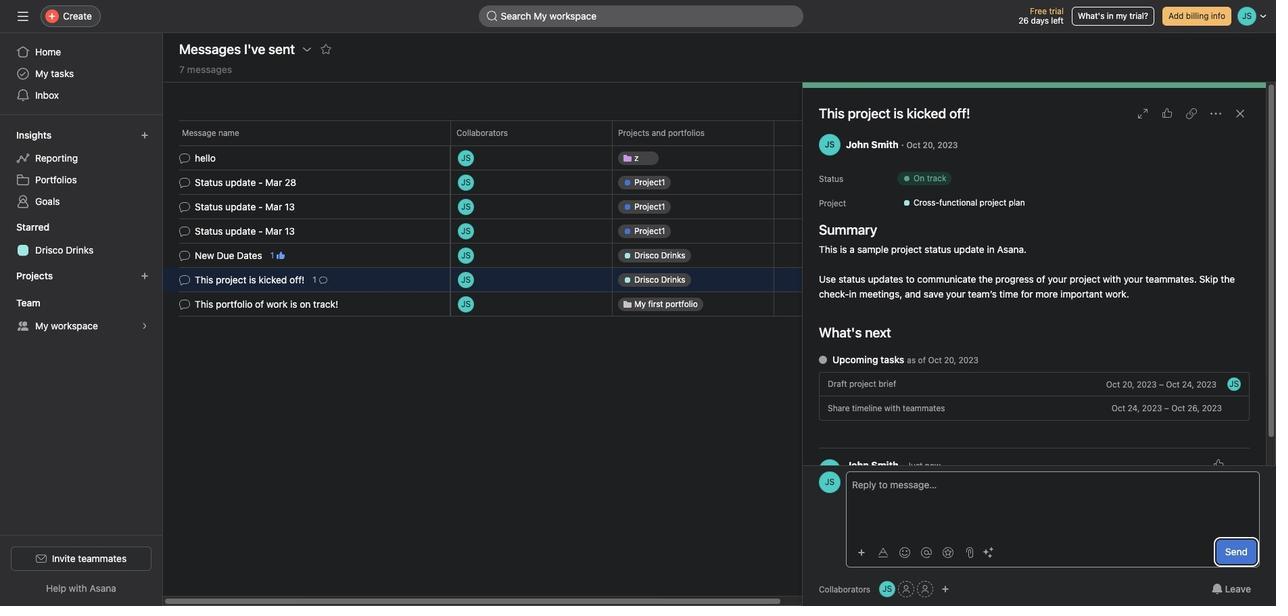 Task type: describe. For each thing, give the bounding box(es) containing it.
conversation name for new due dates cell
[[163, 243, 451, 268]]

new project or portfolio image
[[141, 272, 149, 280]]

3 column header from the left
[[612, 120, 778, 145]]

0 likes. click to like this status update comment image
[[1214, 460, 1225, 470]]

insights element
[[0, 123, 162, 215]]

1 vertical spatial js image
[[883, 581, 893, 598]]

at mention image
[[922, 547, 933, 558]]

isinverse image
[[487, 11, 498, 22]]

conversation name for this project is kicked off! cell
[[163, 267, 451, 292]]

0 horizontal spatial js image
[[825, 134, 835, 156]]

cell for 2nd conversation name for status update - mar 13 cell from the bottom
[[612, 194, 775, 219]]

cell for conversation name for this project is kicked off! cell
[[612, 267, 775, 292]]

cell for 2nd conversation name for status update - mar 13 cell
[[612, 219, 775, 244]]

1 comment image
[[319, 276, 327, 284]]

conversation name for this portfolio of work is on track! cell
[[163, 292, 451, 317]]

global element
[[0, 33, 162, 114]]

more actions image
[[1211, 108, 1222, 119]]

1 like. you liked this task image
[[277, 251, 285, 260]]

0 likes. click to like this task image
[[1163, 108, 1173, 119]]



Task type: vqa. For each thing, say whether or not it's contained in the screenshot.
first CELL from the bottom of the page
yes



Task type: locate. For each thing, give the bounding box(es) containing it.
add or remove collaborators image
[[942, 585, 950, 593]]

emoji image
[[900, 547, 911, 558]]

see details, my workspace image
[[141, 322, 149, 330]]

conversation name for status update - mar 28 cell
[[163, 170, 451, 195]]

starred element
[[0, 215, 162, 264]]

0 horizontal spatial js image
[[826, 472, 835, 493]]

1 cell from the top
[[612, 170, 775, 195]]

2 column header from the left
[[451, 120, 617, 145]]

column header
[[179, 120, 455, 145], [451, 120, 617, 145], [612, 120, 778, 145]]

1 horizontal spatial js image
[[883, 581, 893, 598]]

1 horizontal spatial js image
[[1230, 378, 1240, 391]]

teams element
[[0, 291, 162, 340]]

conversation name for status update - mar 13 cell down conversation name for hello cell
[[163, 194, 451, 219]]

new insights image
[[141, 131, 149, 139]]

2 conversation name for status update - mar 13 cell from the top
[[163, 219, 451, 244]]

1 column header from the left
[[179, 120, 455, 145]]

0 vertical spatial js image
[[826, 472, 835, 493]]

1 vertical spatial js image
[[1230, 378, 1240, 391]]

close this status update image
[[1236, 108, 1247, 119]]

add to starred image
[[321, 44, 332, 55]]

insert an object image
[[858, 548, 866, 557]]

list box
[[479, 5, 804, 27]]

0 vertical spatial js image
[[825, 134, 835, 156]]

5 cell from the top
[[612, 267, 775, 292]]

2 cell from the top
[[612, 194, 775, 219]]

toolbar
[[853, 542, 999, 562]]

actions image
[[302, 44, 313, 55]]

hide sidebar image
[[18, 11, 28, 22]]

full screen image
[[1138, 108, 1149, 119]]

conversation name for hello cell
[[163, 145, 451, 171]]

1 conversation name for status update - mar 13 cell from the top
[[163, 194, 451, 219]]

copy link image
[[1187, 108, 1198, 119]]

cell for conversation name for status update - mar 28 cell
[[612, 170, 775, 195]]

conversation name for status update - mar 13 cell up 1 like. you liked this task 'icon' at top left
[[163, 219, 451, 244]]

js image
[[826, 472, 835, 493], [883, 581, 893, 598]]

3 cell from the top
[[612, 219, 775, 244]]

formatting image
[[878, 547, 889, 558]]

row
[[163, 120, 824, 145], [163, 144, 824, 172], [179, 145, 807, 146], [163, 169, 824, 196], [163, 193, 824, 220], [163, 218, 824, 245], [163, 242, 824, 269], [163, 266, 824, 293], [163, 291, 824, 318]]

4 cell from the top
[[612, 243, 775, 268]]

js image
[[825, 134, 835, 156], [1230, 378, 1240, 391]]

cell for conversation name for new due dates cell
[[612, 243, 775, 268]]

conversation name for status update - mar 13 cell
[[163, 194, 451, 219], [163, 219, 451, 244]]

tree grid
[[163, 144, 824, 318]]

cell
[[612, 170, 775, 195], [612, 194, 775, 219], [612, 219, 775, 244], [612, 243, 775, 268], [612, 267, 775, 292]]



